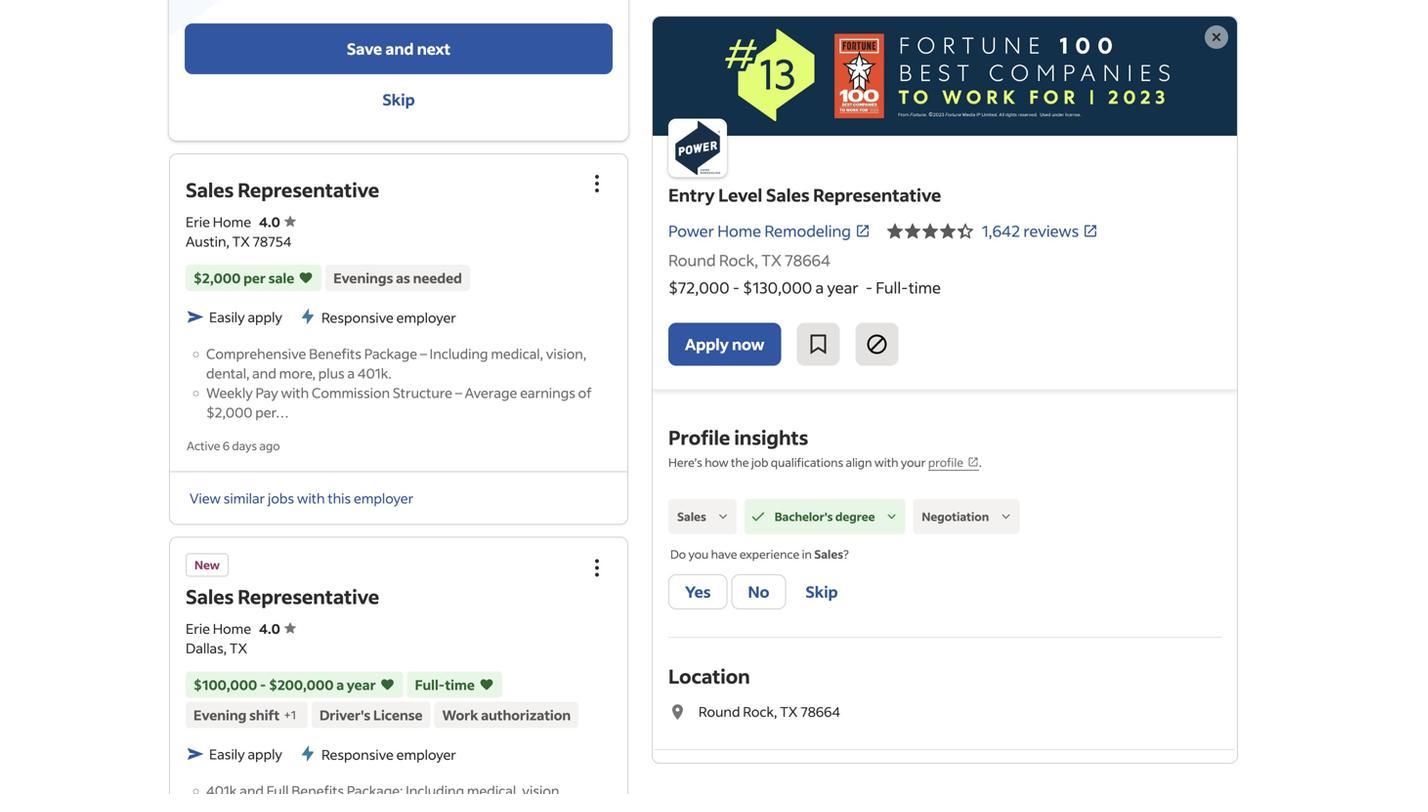 Task type: vqa. For each thing, say whether or not it's contained in the screenshot.
group
no



Task type: locate. For each thing, give the bounding box(es) containing it.
structure
[[393, 384, 453, 402]]

0 horizontal spatial matching qualification image
[[749, 508, 767, 526]]

time
[[909, 278, 941, 298], [445, 676, 475, 694]]

erie for austin, tx 78754
[[186, 213, 210, 231]]

matches your preference image right sale
[[298, 268, 314, 288]]

round
[[669, 250, 716, 270], [699, 703, 740, 721]]

sales representative down new
[[186, 584, 379, 609]]

1 apply from the top
[[248, 308, 282, 326]]

matching qualification image right degree
[[883, 508, 901, 526]]

evenings as needed
[[333, 269, 462, 287]]

4.0 for austin, tx 78754
[[259, 213, 280, 231]]

including
[[430, 345, 488, 363]]

1 vertical spatial sales representative button
[[186, 584, 379, 609]]

round rock, tx 78664 for entry level sales representative
[[669, 250, 831, 270]]

0 vertical spatial employer
[[396, 309, 456, 327]]

save
[[347, 39, 382, 59]]

1 erie from the top
[[186, 213, 210, 231]]

2 4.0 from the top
[[259, 620, 280, 638]]

sales up power home remodeling link
[[766, 184, 810, 206]]

0 vertical spatial round rock, tx 78664
[[669, 250, 831, 270]]

apply down shift
[[248, 746, 282, 763]]

1 vertical spatial easily
[[209, 746, 245, 763]]

skip down in
[[806, 582, 838, 602]]

a
[[816, 278, 824, 298], [347, 365, 355, 382], [336, 676, 344, 694]]

sales representative button down new
[[186, 584, 379, 609]]

4.3 out of 5 stars image
[[887, 219, 974, 243]]

the
[[731, 455, 749, 470]]

skip inside button
[[806, 582, 838, 602]]

1 vertical spatial round
[[699, 703, 740, 721]]

skip down save and next button
[[383, 90, 415, 110]]

similar
[[224, 489, 265, 507]]

apply
[[248, 308, 282, 326], [248, 746, 282, 763]]

$2,000 inside comprehensive benefits package – including medical, vision, dental, and more, plus a 401k. weekly pay with commission structure – average earnings of $2,000 per…
[[206, 404, 253, 421]]

representative up $200,000
[[238, 584, 379, 609]]

1 horizontal spatial time
[[909, 278, 941, 298]]

home for evenings as needed
[[213, 213, 251, 231]]

responsive employer down license
[[322, 746, 456, 764]]

erie home up dallas, tx
[[186, 620, 251, 638]]

0 horizontal spatial full-
[[415, 676, 445, 694]]

4.0 out of five stars rating image up 78754
[[259, 213, 296, 231]]

1 vertical spatial apply
[[248, 746, 282, 763]]

days
[[232, 438, 257, 454]]

full-
[[876, 278, 909, 298], [415, 676, 445, 694]]

active
[[187, 438, 220, 454]]

$2,000 left per
[[194, 269, 241, 287]]

power home remodeling
[[669, 221, 851, 241]]

1 vertical spatial and
[[252, 365, 276, 382]]

0 horizontal spatial -
[[260, 676, 266, 694]]

$2,000 down the "weekly"
[[206, 404, 253, 421]]

easily apply up comprehensive
[[209, 308, 282, 326]]

1 easily from the top
[[209, 308, 245, 326]]

full- up work
[[415, 676, 445, 694]]

1 vertical spatial a
[[347, 365, 355, 382]]

plus
[[318, 365, 345, 382]]

erie
[[186, 213, 210, 231], [186, 620, 210, 638]]

new
[[194, 557, 220, 573]]

1 vertical spatial easily apply
[[209, 746, 282, 763]]

easily down $2,000 per sale
[[209, 308, 245, 326]]

0 horizontal spatial missing qualification image
[[714, 508, 732, 526]]

employer for evenings
[[396, 309, 456, 327]]

1 horizontal spatial –
[[455, 384, 462, 402]]

evenings
[[333, 269, 393, 287]]

1 horizontal spatial missing qualification image
[[997, 508, 1015, 526]]

1 horizontal spatial full-
[[876, 278, 909, 298]]

0 vertical spatial easily
[[209, 308, 245, 326]]

here's how the job qualifications align with your
[[669, 455, 928, 470]]

easily down evening
[[209, 746, 245, 763]]

with left your
[[875, 455, 899, 470]]

erie home
[[186, 213, 251, 231], [186, 620, 251, 638]]

profile link
[[928, 455, 979, 471]]

align
[[846, 455, 872, 470]]

a up commission
[[347, 365, 355, 382]]

employer down license
[[396, 746, 456, 764]]

1 horizontal spatial skip
[[806, 582, 838, 602]]

2 responsive from the top
[[322, 746, 394, 764]]

missing qualification image up 'have'
[[714, 508, 732, 526]]

0 vertical spatial sales representative button
[[186, 177, 379, 202]]

missing qualification image for negotiation
[[997, 508, 1015, 526]]

1 horizontal spatial a
[[347, 365, 355, 382]]

insights
[[734, 425, 809, 450]]

ago
[[259, 438, 280, 454]]

matches your preference image for $2,000 per sale
[[298, 268, 314, 288]]

matches your preference image
[[298, 268, 314, 288], [380, 675, 395, 695]]

1 vertical spatial time
[[445, 676, 475, 694]]

0 horizontal spatial year
[[347, 676, 376, 694]]

round rock, tx 78664 down the power home remodeling
[[669, 250, 831, 270]]

0 vertical spatial rock,
[[719, 250, 758, 270]]

rock, down "location" on the bottom of the page
[[743, 703, 777, 721]]

bachelor's
[[775, 509, 833, 524]]

-
[[733, 278, 740, 298], [866, 278, 873, 298], [260, 676, 266, 694]]

round down "location" on the bottom of the page
[[699, 703, 740, 721]]

home up dallas, tx
[[213, 620, 251, 638]]

do
[[670, 547, 686, 562]]

responsive employer up the package
[[322, 309, 456, 327]]

a right $130,000
[[816, 278, 824, 298]]

1 horizontal spatial -
[[733, 278, 740, 298]]

skip button
[[790, 575, 854, 610]]

matching qualification image up do you have experience in sales ?
[[749, 508, 767, 526]]

and
[[385, 39, 414, 59], [252, 365, 276, 382]]

+
[[284, 707, 291, 723]]

0 horizontal spatial matches your preference image
[[298, 268, 314, 288]]

0 vertical spatial erie
[[186, 213, 210, 231]]

2 easily apply from the top
[[209, 746, 282, 763]]

missing qualification image inside sales button
[[714, 508, 732, 526]]

1 horizontal spatial matches your preference image
[[380, 675, 395, 695]]

1 vertical spatial responsive employer
[[322, 746, 456, 764]]

0 vertical spatial matches your preference image
[[298, 268, 314, 288]]

0 vertical spatial responsive employer
[[322, 309, 456, 327]]

home up austin, tx 78754
[[213, 213, 251, 231]]

4.0 out of five stars rating image up $100,000 - $200,000 a year
[[259, 620, 296, 638]]

missing qualification image
[[714, 508, 732, 526], [997, 508, 1015, 526]]

sales right in
[[814, 547, 843, 562]]

erie home for dallas,
[[186, 620, 251, 638]]

1 horizontal spatial matching qualification image
[[883, 508, 901, 526]]

bachelor's degree
[[775, 509, 875, 524]]

0 vertical spatial easily apply
[[209, 308, 282, 326]]

responsive down "driver's"
[[322, 746, 394, 764]]

round rock, tx 78664
[[669, 250, 831, 270], [699, 703, 841, 721]]

year for $200,000
[[347, 676, 376, 694]]

0 vertical spatial and
[[385, 39, 414, 59]]

rock, for entry level sales representative
[[719, 250, 758, 270]]

4.0 for dallas, tx
[[259, 620, 280, 638]]

needed
[[413, 269, 462, 287]]

4.0 up $100,000 - $200,000 a year
[[259, 620, 280, 638]]

– right the package
[[420, 345, 427, 363]]

easily apply
[[209, 308, 282, 326], [209, 746, 282, 763]]

erie home for austin,
[[186, 213, 251, 231]]

entry
[[669, 184, 715, 206]]

missing qualification image right negotiation
[[997, 508, 1015, 526]]

dallas,
[[186, 639, 227, 657]]

employer down "needed" at the top of the page
[[396, 309, 456, 327]]

0 vertical spatial erie home
[[186, 213, 251, 231]]

save and next
[[347, 39, 451, 59]]

1 erie home from the top
[[186, 213, 251, 231]]

representative up 78754
[[238, 177, 379, 202]]

1 easily apply from the top
[[209, 308, 282, 326]]

1 vertical spatial full-
[[415, 676, 445, 694]]

full-time
[[415, 676, 475, 694]]

next
[[417, 39, 451, 59]]

1 vertical spatial erie home
[[186, 620, 251, 638]]

- up not interested image
[[866, 278, 873, 298]]

per…
[[255, 404, 289, 421]]

power home remodeling logo image
[[653, 17, 1237, 136], [669, 119, 727, 177]]

vision,
[[546, 345, 587, 363]]

you
[[689, 547, 709, 562]]

2 horizontal spatial a
[[816, 278, 824, 298]]

year up driver's license
[[347, 676, 376, 694]]

time down 4.3 out of 5 stars image
[[909, 278, 941, 298]]

home down level
[[718, 221, 762, 241]]

$130,000
[[743, 278, 812, 298]]

1 responsive from the top
[[322, 309, 394, 327]]

erie home up austin, on the left of page
[[186, 213, 251, 231]]

0 vertical spatial with
[[281, 384, 309, 402]]

with down "more,"
[[281, 384, 309, 402]]

save this job image
[[807, 333, 830, 356]]

easily
[[209, 308, 245, 326], [209, 746, 245, 763]]

2 responsive employer from the top
[[322, 746, 456, 764]]

1 vertical spatial erie
[[186, 620, 210, 638]]

representative for second sales representative button from the top of the page
[[238, 584, 379, 609]]

level
[[718, 184, 763, 206]]

78754
[[253, 233, 292, 250]]

0 vertical spatial apply
[[248, 308, 282, 326]]

time left matches your preference icon
[[445, 676, 475, 694]]

round up $72,000
[[669, 250, 716, 270]]

matching qualification image
[[749, 508, 767, 526], [883, 508, 901, 526]]

– left average on the left of page
[[455, 384, 462, 402]]

missing qualification image inside negotiation button
[[997, 508, 1015, 526]]

1 vertical spatial with
[[875, 455, 899, 470]]

1 vertical spatial skip
[[806, 582, 838, 602]]

0 vertical spatial year
[[827, 278, 859, 298]]

reviews
[[1024, 221, 1079, 241]]

$100,000
[[194, 676, 257, 694]]

easily for $100,000
[[209, 746, 245, 763]]

4.0 up 78754
[[259, 213, 280, 231]]

- up shift
[[260, 676, 266, 694]]

matches your preference image up license
[[380, 675, 395, 695]]

2 4.0 out of five stars rating image from the top
[[259, 620, 296, 638]]

full- up not interested image
[[876, 278, 909, 298]]

0 vertical spatial round
[[669, 250, 716, 270]]

1 vertical spatial round rock, tx 78664
[[699, 703, 841, 721]]

1 vertical spatial $2,000
[[206, 404, 253, 421]]

2 erie home from the top
[[186, 620, 251, 638]]

1 4.0 from the top
[[259, 213, 280, 231]]

1 vertical spatial responsive
[[322, 746, 394, 764]]

1 missing qualification image from the left
[[714, 508, 732, 526]]

package
[[364, 345, 417, 363]]

0 vertical spatial a
[[816, 278, 824, 298]]

erie up dallas,
[[186, 620, 210, 638]]

bachelor's degree button
[[745, 499, 905, 535]]

2 vertical spatial employer
[[396, 746, 456, 764]]

1 vertical spatial 4.0
[[259, 620, 280, 638]]

sales representative button up 78754
[[186, 177, 379, 202]]

apply
[[685, 334, 729, 354]]

78664 for entry level sales representative
[[785, 250, 831, 270]]

with
[[281, 384, 309, 402], [875, 455, 899, 470], [297, 489, 325, 507]]

$2,000 per sale
[[194, 269, 294, 287]]

1 4.0 out of five stars rating image from the top
[[259, 213, 296, 231]]

0 vertical spatial 4.0 out of five stars rating image
[[259, 213, 296, 231]]

responsive employer
[[322, 309, 456, 327], [322, 746, 456, 764]]

easily apply down 'evening shift + 1'
[[209, 746, 282, 763]]

0 vertical spatial skip
[[383, 90, 415, 110]]

dallas, tx
[[186, 639, 247, 657]]

not interested image
[[865, 333, 889, 356]]

1 vertical spatial sales representative
[[186, 584, 379, 609]]

1 vertical spatial year
[[347, 676, 376, 694]]

rock, down the power home remodeling
[[719, 250, 758, 270]]

2 erie from the top
[[186, 620, 210, 638]]

4.0 out of five stars rating image
[[259, 213, 296, 231], [259, 620, 296, 638]]

0 vertical spatial –
[[420, 345, 427, 363]]

0 horizontal spatial skip
[[383, 90, 415, 110]]

round rock, tx 78664 down "location" on the bottom of the page
[[699, 703, 841, 721]]

austin, tx 78754
[[186, 233, 292, 250]]

home for full-time
[[213, 620, 251, 638]]

your
[[901, 455, 926, 470]]

2 sales representative button from the top
[[186, 584, 379, 609]]

year up "save this job" icon
[[827, 278, 859, 298]]

1 vertical spatial 4.0 out of five stars rating image
[[259, 620, 296, 638]]

2 vertical spatial with
[[297, 489, 325, 507]]

evening
[[194, 706, 247, 724]]

1 horizontal spatial and
[[385, 39, 414, 59]]

employer right the this
[[354, 489, 414, 507]]

a for $130,000
[[816, 278, 824, 298]]

earnings
[[520, 384, 576, 402]]

1,642
[[982, 221, 1021, 241]]

erie up austin, on the left of page
[[186, 213, 210, 231]]

sales representative up 78754
[[186, 177, 379, 202]]

responsive for full-time
[[322, 746, 394, 764]]

and left next at left
[[385, 39, 414, 59]]

with left the this
[[297, 489, 325, 507]]

0 vertical spatial sales representative
[[186, 177, 379, 202]]

a for $200,000
[[336, 676, 344, 694]]

active 6 days ago
[[187, 438, 280, 454]]

representative
[[238, 177, 379, 202], [813, 184, 942, 206], [238, 584, 379, 609]]

save and next button
[[185, 24, 613, 74]]

1 responsive employer from the top
[[322, 309, 456, 327]]

0 horizontal spatial a
[[336, 676, 344, 694]]

1 vertical spatial matches your preference image
[[380, 675, 395, 695]]

and up pay
[[252, 365, 276, 382]]

apply for -
[[248, 746, 282, 763]]

skip
[[383, 90, 415, 110], [806, 582, 838, 602]]

degree
[[836, 509, 875, 524]]

here's
[[669, 455, 703, 470]]

0 vertical spatial 78664
[[785, 250, 831, 270]]

2 apply from the top
[[248, 746, 282, 763]]

2 easily from the top
[[209, 746, 245, 763]]

2 missing qualification image from the left
[[997, 508, 1015, 526]]

4.0 out of five stars rating image for dallas, tx
[[259, 620, 296, 638]]

0 vertical spatial 4.0
[[259, 213, 280, 231]]

2 vertical spatial a
[[336, 676, 344, 694]]

2 sales representative from the top
[[186, 584, 379, 609]]

driver's license
[[320, 706, 423, 724]]

responsive down evenings
[[322, 309, 394, 327]]

sales representative button
[[186, 177, 379, 202], [186, 584, 379, 609]]

job actions for sales representative is collapsed image
[[585, 556, 609, 580]]

a up "driver's"
[[336, 676, 344, 694]]

power home remodeling link
[[669, 219, 871, 243]]

1 sales representative from the top
[[186, 177, 379, 202]]

apply up comprehensive
[[248, 308, 282, 326]]

sales up you
[[677, 509, 706, 524]]

- right $72,000
[[733, 278, 740, 298]]

1 horizontal spatial year
[[827, 278, 859, 298]]

comprehensive benefits package – including medical, vision, dental, and more, plus a 401k. weekly pay with commission structure – average earnings of $2,000 per…
[[206, 345, 592, 421]]

0 vertical spatial responsive
[[322, 309, 394, 327]]

0 horizontal spatial and
[[252, 365, 276, 382]]

4.0
[[259, 213, 280, 231], [259, 620, 280, 638]]

power
[[669, 221, 714, 241]]

1 vertical spatial 78664
[[801, 703, 841, 721]]

1 vertical spatial rock,
[[743, 703, 777, 721]]



Task type: describe. For each thing, give the bounding box(es) containing it.
job
[[752, 455, 769, 470]]

profile insights
[[669, 425, 809, 450]]

evening shift + 1
[[194, 706, 296, 724]]

1,642 reviews
[[982, 221, 1079, 241]]

missing qualification image for sales
[[714, 508, 732, 526]]

negotiation
[[922, 509, 989, 524]]

representative for second sales representative button from the bottom
[[238, 177, 379, 202]]

matches your preference image for $100,000 - $200,000 a year
[[380, 675, 395, 695]]

driver's
[[320, 706, 371, 724]]

1,642 reviews link
[[982, 221, 1099, 241]]

dental,
[[206, 365, 250, 382]]

per
[[243, 269, 266, 287]]

1 matching qualification image from the left
[[749, 508, 767, 526]]

view similar jobs with this employer link
[[190, 489, 414, 507]]

year for $130,000
[[827, 278, 859, 298]]

78664 for location
[[801, 703, 841, 721]]

sale
[[268, 269, 294, 287]]

experience
[[740, 547, 800, 562]]

of
[[578, 384, 592, 402]]

?
[[843, 547, 849, 562]]

easily apply for $2,000
[[209, 308, 282, 326]]

sales inside button
[[677, 509, 706, 524]]

0 horizontal spatial –
[[420, 345, 427, 363]]

0 vertical spatial full-
[[876, 278, 909, 298]]

$200,000
[[269, 676, 334, 694]]

round rock, tx 78664 for location
[[699, 703, 841, 721]]

shift
[[249, 706, 280, 724]]

this
[[328, 489, 351, 507]]

view
[[190, 489, 221, 507]]

no button
[[732, 575, 786, 610]]

sales down new
[[186, 584, 234, 609]]

apply now button
[[669, 323, 781, 366]]

- for $72,000 - $130,000 a year - full-time
[[733, 278, 740, 298]]

yes
[[685, 582, 711, 602]]

$72,000
[[669, 278, 730, 298]]

2 matching qualification image from the left
[[883, 508, 901, 526]]

matches your preference image
[[479, 675, 494, 695]]

average
[[465, 384, 517, 402]]

skip link
[[185, 74, 613, 125]]

1 vertical spatial employer
[[354, 489, 414, 507]]

0 vertical spatial time
[[909, 278, 941, 298]]

sales button
[[669, 499, 737, 535]]

yes button
[[669, 575, 728, 610]]

representative up 4.3 out of 5 stars image
[[813, 184, 942, 206]]

work
[[442, 706, 478, 724]]

- for $100,000 - $200,000 a year
[[260, 676, 266, 694]]

have
[[711, 547, 737, 562]]

commission
[[312, 384, 390, 402]]

job actions for sales representative is collapsed image
[[585, 172, 609, 196]]

entry level sales representative
[[669, 184, 942, 206]]

401k.
[[358, 365, 392, 382]]

0 horizontal spatial time
[[445, 676, 475, 694]]

rock, for location
[[743, 703, 777, 721]]

skip for skip link
[[383, 90, 415, 110]]

location
[[669, 664, 750, 689]]

$72,000 - $130,000 a year - full-time
[[669, 278, 941, 298]]

apply now
[[685, 334, 765, 354]]

and inside save and next button
[[385, 39, 414, 59]]

close job details image
[[1205, 25, 1229, 49]]

license
[[373, 706, 423, 724]]

benefits
[[309, 345, 362, 363]]

and inside comprehensive benefits package – including medical, vision, dental, and more, plus a 401k. weekly pay with commission structure – average earnings of $2,000 per…
[[252, 365, 276, 382]]

authorization
[[481, 706, 571, 724]]

round for entry level sales representative
[[669, 250, 716, 270]]

now
[[732, 334, 765, 354]]

0 vertical spatial $2,000
[[194, 269, 241, 287]]

sales up austin, on the left of page
[[186, 177, 234, 202]]

2 horizontal spatial -
[[866, 278, 873, 298]]

in
[[802, 547, 812, 562]]

remodeling
[[765, 221, 851, 241]]

with inside comprehensive benefits package – including medical, vision, dental, and more, plus a 401k. weekly pay with commission structure – average earnings of $2,000 per…
[[281, 384, 309, 402]]

1 sales representative button from the top
[[186, 177, 379, 202]]

negotiation button
[[913, 499, 1020, 535]]

austin,
[[186, 233, 229, 250]]

skip for skip button
[[806, 582, 838, 602]]

more,
[[279, 365, 316, 382]]

easily for $2,000
[[209, 308, 245, 326]]

responsive employer for evenings
[[322, 309, 456, 327]]

no
[[748, 582, 770, 602]]

1
[[291, 707, 296, 723]]

erie for dallas, tx
[[186, 620, 210, 638]]

1 vertical spatial –
[[455, 384, 462, 402]]

profile
[[669, 425, 730, 450]]

round for location
[[699, 703, 740, 721]]

6
[[223, 438, 230, 454]]

employer for full-
[[396, 746, 456, 764]]

apply for per
[[248, 308, 282, 326]]

qualifications
[[771, 455, 844, 470]]

easily apply for $100,000
[[209, 746, 282, 763]]

pay
[[256, 384, 278, 402]]

weekly
[[206, 384, 253, 402]]

a inside comprehensive benefits package – including medical, vision, dental, and more, plus a 401k. weekly pay with commission structure – average earnings of $2,000 per…
[[347, 365, 355, 382]]

$100,000 - $200,000 a year
[[194, 676, 376, 694]]

do you have experience in sales ?
[[670, 547, 849, 562]]

work authorization
[[442, 706, 571, 724]]

responsive employer for full-
[[322, 746, 456, 764]]

sales representative for second sales representative button from the bottom
[[186, 177, 379, 202]]

4.0 out of five stars rating image for austin, tx 78754
[[259, 213, 296, 231]]

responsive for evenings as needed
[[322, 309, 394, 327]]

sales representative for second sales representative button from the top of the page
[[186, 584, 379, 609]]

how
[[705, 455, 729, 470]]

profile
[[928, 455, 964, 470]]

comprehensive
[[206, 345, 306, 363]]

jobs
[[268, 489, 294, 507]]

view similar jobs with this employer
[[190, 489, 414, 507]]



